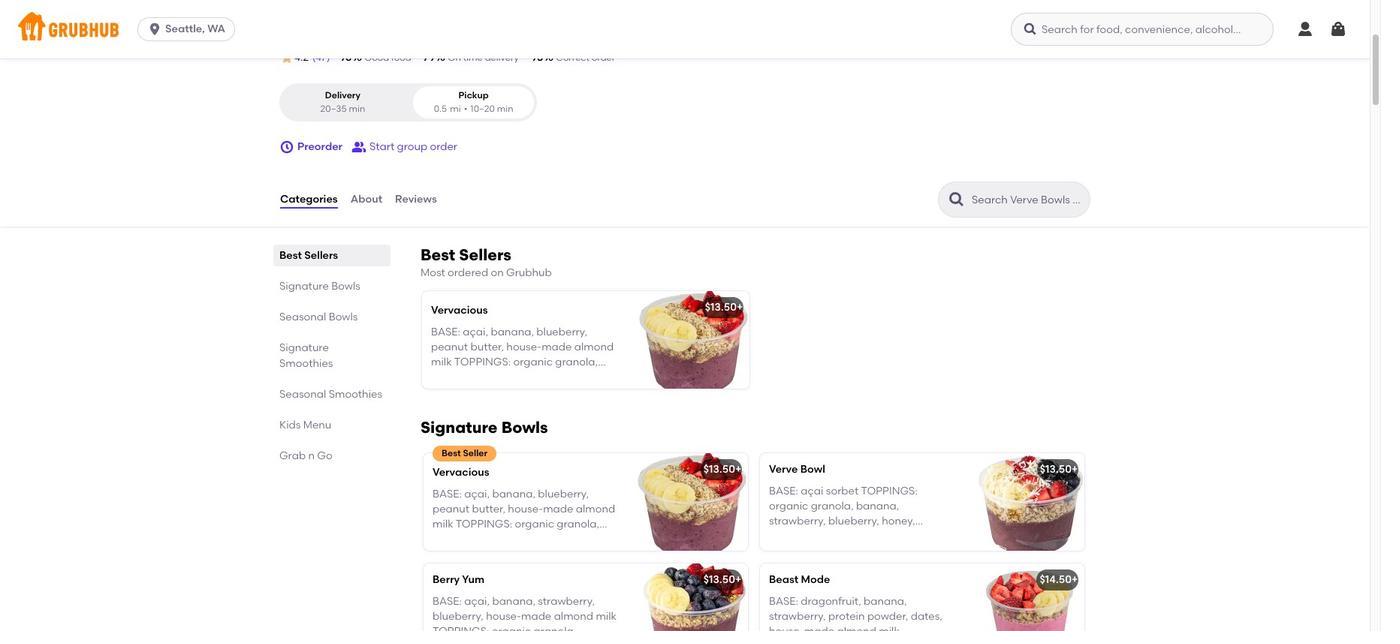 Task type: describe. For each thing, give the bounding box(es) containing it.
Search Verve Bowls - Capitol Hill search field
[[970, 193, 1085, 207]]

0 vertical spatial milk
[[431, 356, 452, 369]]

1 vertical spatial açai,
[[464, 488, 490, 501]]

79
[[423, 51, 435, 64]]

93
[[531, 51, 543, 64]]

search icon image
[[948, 191, 966, 209]]

preorder button
[[279, 134, 342, 161]]

0 vertical spatial vervacious
[[431, 304, 488, 317]]

mode
[[801, 574, 830, 587]]

base: down 'best seller'
[[433, 488, 462, 501]]

house- inside base: açai, banana, strawberry, blueberry, house-made almond milk toppings: organic granol
[[486, 611, 521, 623]]

good food
[[365, 53, 411, 63]]

•
[[464, 103, 467, 114]]

0 horizontal spatial signature bowls
[[279, 280, 360, 293]]

seasonal bowls
[[279, 311, 358, 324]]

correct
[[556, 53, 590, 63]]

on
[[491, 267, 504, 279]]

kids menu
[[279, 419, 331, 432]]

about
[[350, 193, 382, 206]]

almond inside base: açai, banana, strawberry, blueberry, house-made almond milk toppings: organic granol
[[554, 611, 593, 623]]

ordered
[[448, 267, 488, 279]]

dragonfruit,
[[801, 595, 861, 608]]

delivery
[[485, 53, 519, 63]]

0 vertical spatial peanut
[[431, 341, 468, 354]]

good
[[365, 53, 389, 63]]

açai
[[801, 485, 824, 498]]

food
[[391, 53, 411, 63]]

10–20
[[470, 103, 495, 114]]

made inside base: dragonfruit, banana, strawberry, protein powder, dates, house-made almond mi
[[804, 626, 834, 632]]

+ for mode
[[1072, 574, 1078, 587]]

Search for food, convenience, alcohol... search field
[[1011, 13, 1274, 46]]

group
[[397, 140, 427, 153]]

seasonal smoothies
[[279, 388, 382, 401]]

sweetened
[[769, 531, 825, 543]]

min inside delivery 20–35 min
[[349, 103, 365, 114]]

1 vertical spatial crushed
[[538, 534, 579, 546]]

best for best sellers
[[279, 249, 302, 262]]

delivery
[[325, 90, 361, 101]]

base: for verve
[[769, 485, 798, 498]]

$13.50 + for base: açai sorbet  toppings: organic granola, banana, strawberry, blueberry, honey, sweetened coconut
[[1040, 464, 1078, 476]]

honey,
[[882, 515, 915, 528]]

signature inside signature smoothies
[[279, 342, 329, 355]]

base: down 'most'
[[431, 326, 460, 338]]

base: for beast
[[769, 595, 798, 608]]

almond inside base: dragonfruit, banana, strawberry, protein powder, dates, house-made almond mi
[[837, 626, 876, 632]]

blueberry, inside base: açai sorbet  toppings: organic granola, banana, strawberry, blueberry, honey, sweetened coconut
[[828, 515, 879, 528]]

+ for bowl
[[1072, 464, 1078, 476]]

go
[[317, 450, 332, 463]]

toppings: inside base: açai sorbet  toppings: organic granola, banana, strawberry, blueberry, honey, sweetened coconut
[[861, 485, 918, 498]]

start
[[369, 140, 394, 153]]

preorder
[[297, 140, 342, 153]]

grab n go
[[279, 450, 332, 463]]

n
[[308, 450, 315, 463]]

0 vertical spatial açai,
[[463, 326, 488, 338]]

categories button
[[279, 173, 338, 227]]

$13.50 for base: açai sorbet  toppings: organic granola, banana, strawberry, blueberry, honey, sweetened coconut
[[1040, 464, 1072, 476]]

0 vertical spatial granola,
[[555, 356, 598, 369]]

verve bowl
[[769, 464, 825, 476]]

about button
[[350, 173, 383, 227]]

milk inside base: açai, banana, strawberry, blueberry, house-made almond milk toppings: organic granol
[[596, 611, 617, 623]]

96
[[340, 51, 352, 64]]

categories
[[280, 193, 338, 206]]

base: açai, banana, strawberry, blueberry, house-made almond milk toppings: organic granol
[[433, 595, 617, 632]]

on
[[448, 53, 461, 63]]

smoothies for signature
[[279, 358, 333, 370]]

seattle, wa button
[[138, 17, 241, 41]]

option group containing delivery 20–35 min
[[279, 84, 537, 122]]

banana, inside base: dragonfruit, banana, strawberry, protein powder, dates, house-made almond mi
[[864, 595, 907, 608]]

best for best sellers most ordered on grubhub
[[421, 246, 455, 264]]

seasonal for seasonal smoothies
[[279, 388, 326, 401]]

beast mode
[[769, 574, 830, 587]]

seattle, wa
[[165, 23, 225, 35]]

açai, inside base: açai, banana, strawberry, blueberry, house-made almond milk toppings: organic granol
[[464, 595, 490, 608]]

0 vertical spatial signature
[[279, 280, 329, 293]]

1 vertical spatial base: açai, banana, blueberry, peanut butter, house-made almond milk  toppings: organic granola, banana, strawberry, crushed almonds
[[433, 488, 615, 562]]

2 vertical spatial granola,
[[557, 518, 599, 531]]

house- inside base: dragonfruit, banana, strawberry, protein powder, dates, house-made almond mi
[[769, 626, 804, 632]]

sorbet
[[826, 485, 859, 498]]

reviews
[[395, 193, 437, 206]]

berry yum image
[[635, 564, 748, 632]]

bowl
[[800, 464, 825, 476]]

1 vertical spatial almonds
[[433, 549, 477, 562]]

best seller
[[442, 449, 488, 459]]

menu
[[303, 419, 331, 432]]

1 vertical spatial signature bowls
[[421, 419, 548, 437]]

verve
[[769, 464, 798, 476]]

seller
[[463, 449, 488, 459]]

best for best seller
[[442, 449, 461, 459]]



Task type: locate. For each thing, give the bounding box(es) containing it.
people icon image
[[351, 140, 366, 155]]

1 horizontal spatial min
[[497, 103, 513, 114]]

+
[[737, 301, 743, 314], [735, 464, 742, 476], [1072, 464, 1078, 476], [735, 574, 742, 587], [1072, 574, 1078, 587]]

0 vertical spatial bowls
[[331, 280, 360, 293]]

star icon image
[[279, 50, 294, 65]]

$13.50 +
[[705, 301, 743, 314], [704, 464, 742, 476], [1040, 464, 1078, 476], [704, 574, 742, 587]]

$13.50 + for base: açai, banana, blueberry, peanut butter, house-made almond milk  toppings: organic granola, banana, strawberry, crushed almonds
[[705, 301, 743, 314]]

2 vertical spatial bowls
[[501, 419, 548, 437]]

base: down berry
[[433, 595, 462, 608]]

vervacious down the ordered
[[431, 304, 488, 317]]

toppings: inside base: açai, banana, strawberry, blueberry, house-made almond milk toppings: organic granol
[[433, 626, 489, 632]]

base:
[[431, 326, 460, 338], [769, 485, 798, 498], [433, 488, 462, 501], [433, 595, 462, 608], [769, 595, 798, 608]]

butter,
[[471, 341, 504, 354], [472, 503, 505, 516]]

sellers up on
[[459, 246, 511, 264]]

berry yum
[[433, 574, 484, 587]]

sellers down categories button
[[304, 249, 338, 262]]

start group order
[[369, 140, 457, 153]]

sellers for best sellers
[[304, 249, 338, 262]]

banana, inside base: açai sorbet  toppings: organic granola, banana, strawberry, blueberry, honey, sweetened coconut
[[856, 500, 899, 513]]

min right "10–20"
[[497, 103, 513, 114]]

on time delivery
[[448, 53, 519, 63]]

smoothies up menu
[[329, 388, 382, 401]]

almonds
[[431, 387, 475, 399], [433, 549, 477, 562]]

signature up 'best seller'
[[421, 419, 498, 437]]

pickup
[[458, 90, 489, 101]]

0 vertical spatial base: açai, banana, blueberry, peanut butter, house-made almond milk  toppings: organic granola, banana, strawberry, crushed almonds
[[431, 326, 614, 399]]

+ for yum
[[735, 574, 742, 587]]

min
[[349, 103, 365, 114], [497, 103, 513, 114]]

0.5
[[434, 103, 447, 114]]

1 vertical spatial vervacious image
[[635, 454, 748, 552]]

$13.50
[[705, 301, 737, 314], [704, 464, 735, 476], [1040, 464, 1072, 476], [704, 574, 735, 587]]

granola, inside base: açai sorbet  toppings: organic granola, banana, strawberry, blueberry, honey, sweetened coconut
[[811, 500, 854, 513]]

butter, down the seller on the left bottom
[[472, 503, 505, 516]]

0 horizontal spatial sellers
[[304, 249, 338, 262]]

signature
[[279, 280, 329, 293], [279, 342, 329, 355], [421, 419, 498, 437]]

best left the seller on the left bottom
[[442, 449, 461, 459]]

almond
[[574, 341, 614, 354], [576, 503, 615, 516], [554, 611, 593, 623], [837, 626, 876, 632]]

$13.50 + for base: açai, banana, strawberry, blueberry, house-made almond milk toppings: organic granol
[[704, 574, 742, 587]]

sellers
[[459, 246, 511, 264], [304, 249, 338, 262]]

beast
[[769, 574, 798, 587]]

start group order button
[[351, 134, 457, 161]]

0 vertical spatial almonds
[[431, 387, 475, 399]]

berry
[[433, 574, 460, 587]]

0 vertical spatial vervacious image
[[637, 292, 750, 389]]

strawberry, inside base: açai, banana, strawberry, blueberry, house-made almond milk toppings: organic granol
[[538, 595, 595, 608]]

1 vertical spatial smoothies
[[329, 388, 382, 401]]

verve bowl image
[[972, 454, 1084, 552]]

svg image inside seattle, wa button
[[147, 22, 162, 37]]

strawberry,
[[477, 371, 534, 384], [769, 515, 826, 528], [478, 534, 535, 546], [538, 595, 595, 608], [769, 611, 826, 623]]

signature bowls up seasonal bowls
[[279, 280, 360, 293]]

main navigation navigation
[[0, 0, 1370, 59]]

2 vertical spatial signature
[[421, 419, 498, 437]]

smoothies for seasonal
[[329, 388, 382, 401]]

0 vertical spatial smoothies
[[279, 358, 333, 370]]

best down categories button
[[279, 249, 302, 262]]

1 vertical spatial order
[[430, 140, 457, 153]]

best
[[421, 246, 455, 264], [279, 249, 302, 262], [442, 449, 461, 459]]

best up 'most'
[[421, 246, 455, 264]]

1 horizontal spatial order
[[592, 53, 615, 63]]

banana,
[[491, 326, 534, 338], [431, 371, 474, 384], [492, 488, 535, 501], [856, 500, 899, 513], [433, 534, 476, 546], [492, 595, 535, 608], [864, 595, 907, 608]]

1 vertical spatial milk
[[433, 518, 453, 531]]

granola,
[[555, 356, 598, 369], [811, 500, 854, 513], [557, 518, 599, 531]]

1 vertical spatial seasonal
[[279, 388, 326, 401]]

delivery 20–35 min
[[320, 90, 365, 114]]

2 min from the left
[[497, 103, 513, 114]]

svg image
[[279, 140, 294, 155]]

mi
[[450, 103, 461, 114]]

banana, inside base: açai, banana, strawberry, blueberry, house-made almond milk toppings: organic granol
[[492, 595, 535, 608]]

blueberry, inside base: açai, banana, strawberry, blueberry, house-made almond milk toppings: organic granol
[[433, 611, 484, 623]]

vervacious image
[[637, 292, 750, 389], [635, 454, 748, 552]]

coconut
[[827, 531, 870, 543]]

0 vertical spatial seasonal
[[279, 311, 326, 324]]

$14.50
[[1040, 574, 1072, 587]]

strawberry, inside base: açai sorbet  toppings: organic granola, banana, strawberry, blueberry, honey, sweetened coconut
[[769, 515, 826, 528]]

powder,
[[867, 611, 908, 623]]

pickup 0.5 mi • 10–20 min
[[434, 90, 513, 114]]

açai, down the seller on the left bottom
[[464, 488, 490, 501]]

svg image
[[1296, 20, 1314, 38], [1329, 20, 1347, 38], [147, 22, 162, 37], [1023, 22, 1038, 37]]

4.2
[[294, 51, 309, 64]]

seasonal up signature smoothies
[[279, 311, 326, 324]]

house-
[[506, 341, 542, 354], [508, 503, 543, 516], [486, 611, 521, 623], [769, 626, 804, 632]]

beast mode image
[[972, 564, 1084, 632]]

$13.50 for base: açai, banana, blueberry, peanut butter, house-made almond milk  toppings: organic granola, banana, strawberry, crushed almonds
[[705, 301, 737, 314]]

order right the group
[[430, 140, 457, 153]]

vervacious
[[431, 304, 488, 317], [433, 467, 489, 479]]

vervacious down 'best seller'
[[433, 467, 489, 479]]

strawberry, inside base: dragonfruit, banana, strawberry, protein powder, dates, house-made almond mi
[[769, 611, 826, 623]]

0 vertical spatial butter,
[[471, 341, 504, 354]]

blueberry,
[[536, 326, 587, 338], [538, 488, 589, 501], [828, 515, 879, 528], [433, 611, 484, 623]]

butter, down on
[[471, 341, 504, 354]]

reviews button
[[394, 173, 438, 227]]

base: down beast
[[769, 595, 798, 608]]

order inside button
[[430, 140, 457, 153]]

base: açai sorbet  toppings: organic granola, banana, strawberry, blueberry, honey, sweetened coconut
[[769, 485, 918, 543]]

seasonal for seasonal bowls
[[279, 311, 326, 324]]

açai, down the ordered
[[463, 326, 488, 338]]

base: inside base: dragonfruit, banana, strawberry, protein powder, dates, house-made almond mi
[[769, 595, 798, 608]]

1 min from the left
[[349, 103, 365, 114]]

1 vertical spatial vervacious
[[433, 467, 489, 479]]

smoothies
[[279, 358, 333, 370], [329, 388, 382, 401]]

$14.50 +
[[1040, 574, 1078, 587]]

0 vertical spatial crushed
[[536, 371, 577, 384]]

base: inside base: açai sorbet  toppings: organic granola, banana, strawberry, blueberry, honey, sweetened coconut
[[769, 485, 798, 498]]

signature down seasonal bowls
[[279, 342, 329, 355]]

signature smoothies
[[279, 342, 333, 370]]

protein
[[828, 611, 865, 623]]

grab
[[279, 450, 306, 463]]

2 vertical spatial açai,
[[464, 595, 490, 608]]

bowls
[[331, 280, 360, 293], [329, 311, 358, 324], [501, 419, 548, 437]]

1 horizontal spatial signature bowls
[[421, 419, 548, 437]]

order right correct
[[592, 53, 615, 63]]

2 vertical spatial milk
[[596, 611, 617, 623]]

best sellers
[[279, 249, 338, 262]]

seasonal
[[279, 311, 326, 324], [279, 388, 326, 401]]

(47)
[[312, 51, 331, 64]]

$13.50 for base: açai, banana, strawberry, blueberry, house-made almond milk toppings: organic granol
[[704, 574, 735, 587]]

most
[[421, 267, 445, 279]]

organic inside base: açai sorbet  toppings: organic granola, banana, strawberry, blueberry, honey, sweetened coconut
[[769, 500, 808, 513]]

0 vertical spatial signature bowls
[[279, 280, 360, 293]]

1 vertical spatial granola,
[[811, 500, 854, 513]]

0 horizontal spatial order
[[430, 140, 457, 153]]

almonds up berry yum at the left of page
[[433, 549, 477, 562]]

2 seasonal from the top
[[279, 388, 326, 401]]

best inside the best sellers most ordered on grubhub
[[421, 246, 455, 264]]

açai,
[[463, 326, 488, 338], [464, 488, 490, 501], [464, 595, 490, 608]]

base: inside base: açai, banana, strawberry, blueberry, house-made almond milk toppings: organic granol
[[433, 595, 462, 608]]

1 vertical spatial signature
[[279, 342, 329, 355]]

1 vertical spatial butter,
[[472, 503, 505, 516]]

smoothies up seasonal smoothies
[[279, 358, 333, 370]]

grubhub
[[506, 267, 552, 279]]

correct order
[[556, 53, 615, 63]]

best sellers most ordered on grubhub
[[421, 246, 552, 279]]

1 vertical spatial bowls
[[329, 311, 358, 324]]

kids
[[279, 419, 301, 432]]

made
[[542, 341, 572, 354], [543, 503, 573, 516], [521, 611, 551, 623], [804, 626, 834, 632]]

peanut
[[431, 341, 468, 354], [433, 503, 469, 516]]

organic inside base: açai, banana, strawberry, blueberry, house-made almond milk toppings: organic granol
[[492, 626, 531, 632]]

almonds up 'best seller'
[[431, 387, 475, 399]]

crushed
[[536, 371, 577, 384], [538, 534, 579, 546]]

sellers for best sellers most ordered on grubhub
[[459, 246, 511, 264]]

min inside pickup 0.5 mi • 10–20 min
[[497, 103, 513, 114]]

wa
[[207, 23, 225, 35]]

1 horizontal spatial sellers
[[459, 246, 511, 264]]

1 vertical spatial peanut
[[433, 503, 469, 516]]

signature down best sellers
[[279, 280, 329, 293]]

base: for berry
[[433, 595, 462, 608]]

0 vertical spatial order
[[592, 53, 615, 63]]

option group
[[279, 84, 537, 122]]

min down delivery
[[349, 103, 365, 114]]

sellers inside the best sellers most ordered on grubhub
[[459, 246, 511, 264]]

made inside base: açai, banana, strawberry, blueberry, house-made almond milk toppings: organic granol
[[521, 611, 551, 623]]

milk
[[431, 356, 452, 369], [433, 518, 453, 531], [596, 611, 617, 623]]

1 seasonal from the top
[[279, 311, 326, 324]]

20–35
[[320, 103, 347, 114]]

toppings:
[[454, 356, 511, 369], [861, 485, 918, 498], [456, 518, 512, 531], [433, 626, 489, 632]]

dates,
[[911, 611, 943, 623]]

açai, down yum
[[464, 595, 490, 608]]

signature bowls up the seller on the left bottom
[[421, 419, 548, 437]]

0 horizontal spatial min
[[349, 103, 365, 114]]

yum
[[462, 574, 484, 587]]

signature bowls
[[279, 280, 360, 293], [421, 419, 548, 437]]

time
[[463, 53, 483, 63]]

seattle,
[[165, 23, 205, 35]]

base: down verve
[[769, 485, 798, 498]]

seasonal up kids menu
[[279, 388, 326, 401]]

base: dragonfruit, banana, strawberry, protein powder, dates, house-made almond mi
[[769, 595, 943, 632]]



Task type: vqa. For each thing, say whether or not it's contained in the screenshot.


